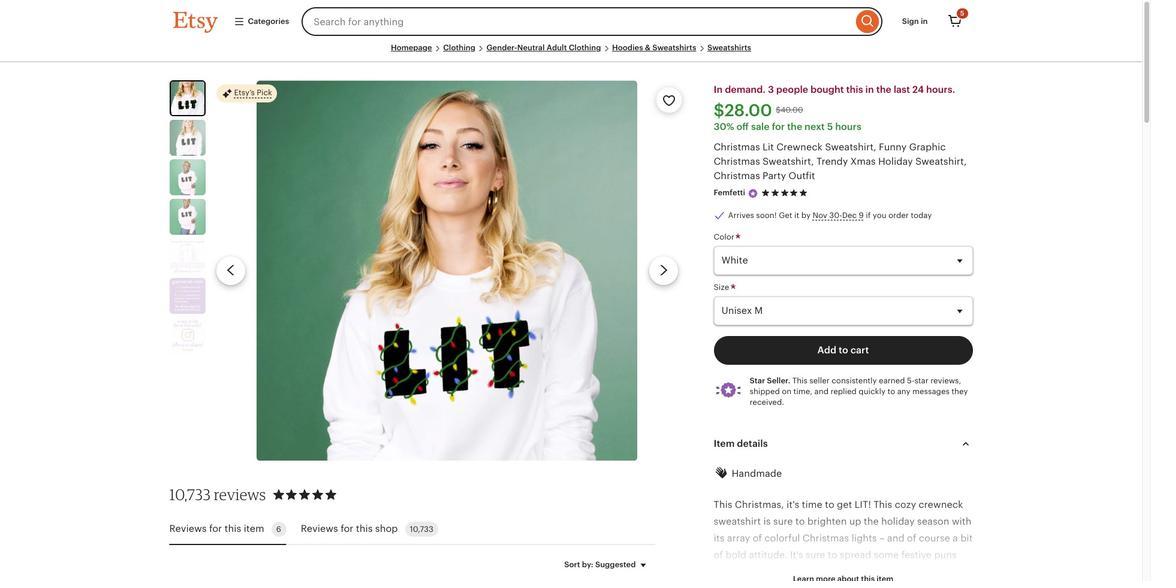 Task type: locate. For each thing, give the bounding box(es) containing it.
reviews down 10,733 reviews
[[169, 524, 207, 535]]

None search field
[[302, 7, 883, 36]]

this inside this seller consistently earned 5-star reviews, shipped on time, and replied quickly to any messages they received.
[[793, 376, 808, 385]]

0 horizontal spatial sweatshirts
[[653, 43, 697, 52]]

10,733 right the shop
[[410, 526, 434, 535]]

spread
[[840, 550, 872, 561]]

clothing left gender-
[[443, 43, 476, 52]]

menu bar
[[173, 43, 970, 62]]

off
[[737, 121, 749, 133]]

christmas down brighten
[[803, 533, 849, 544]]

this
[[847, 84, 864, 95], [225, 524, 241, 535], [356, 524, 373, 535]]

for right sale
[[772, 121, 785, 133]]

lit
[[763, 142, 774, 153]]

they
[[952, 387, 968, 396]]

1 horizontal spatial sure
[[806, 550, 826, 561]]

holiday
[[879, 156, 913, 167]]

banner
[[151, 0, 991, 43]]

sweatshirts up in at the right top of page
[[708, 43, 752, 52]]

5-
[[908, 376, 915, 385]]

this for reviews for this item
[[225, 524, 241, 535]]

hoodies & sweatshirts link
[[612, 43, 697, 52]]

0 vertical spatial sure
[[774, 516, 793, 528]]

sort by: suggested button
[[556, 553, 659, 578]]

this right lit!
[[874, 499, 893, 511]]

the right up
[[864, 516, 879, 528]]

0 horizontal spatial sure
[[774, 516, 793, 528]]

for for reviews for this shop
[[341, 524, 354, 535]]

next
[[805, 121, 825, 133]]

this for reviews for this shop
[[356, 524, 373, 535]]

christmas inside this christmas, it's time to get lit! this cozy crewneck sweatshirt is sure to brighten up the holiday season with its array of colorful christmas lights – and of course a bit of bold attitude. it's sure to spread some festive puns and laughter!
[[803, 533, 849, 544]]

24
[[913, 84, 924, 95]]

to left 'get'
[[825, 499, 835, 511]]

3
[[768, 84, 774, 95]]

the down $40.00 at the top
[[788, 121, 803, 133]]

to left spread
[[828, 550, 838, 561]]

of down its
[[714, 550, 723, 561]]

femfetti link
[[714, 188, 746, 197]]

0 horizontal spatial in
[[866, 84, 874, 95]]

its
[[714, 533, 725, 544]]

0 vertical spatial and
[[815, 387, 829, 396]]

0 horizontal spatial reviews
[[169, 524, 207, 535]]

time,
[[794, 387, 813, 396]]

1 horizontal spatial 5
[[961, 10, 965, 17]]

this up sweatshirt
[[714, 499, 733, 511]]

2 horizontal spatial and
[[888, 533, 905, 544]]

to left "cart"
[[839, 345, 849, 356]]

0 horizontal spatial for
[[209, 524, 222, 535]]

1 horizontal spatial 10,733
[[410, 526, 434, 535]]

for down 10,733 reviews
[[209, 524, 222, 535]]

clothing
[[443, 43, 476, 52], [569, 43, 601, 52]]

sort by: suggested
[[565, 561, 636, 570]]

0 vertical spatial the
[[877, 84, 892, 95]]

0 horizontal spatial 5
[[827, 121, 833, 133]]

sweatshirts right &
[[653, 43, 697, 52]]

0 vertical spatial in
[[921, 17, 928, 26]]

to inside button
[[839, 345, 849, 356]]

item
[[244, 524, 264, 535]]

array
[[727, 533, 750, 544]]

xmas
[[851, 156, 876, 167]]

sure right it's
[[806, 550, 826, 561]]

in
[[921, 17, 928, 26], [866, 84, 874, 95]]

graphic
[[910, 142, 946, 153]]

this for seller
[[793, 376, 808, 385]]

0 horizontal spatial this
[[225, 524, 241, 535]]

tab list containing reviews for this item
[[169, 515, 655, 546]]

sweatshirts
[[653, 43, 697, 52], [708, 43, 752, 52]]

add
[[818, 345, 837, 356]]

this right bought
[[847, 84, 864, 95]]

reviews
[[169, 524, 207, 535], [301, 524, 338, 535]]

hoodies
[[612, 43, 643, 52]]

30%
[[714, 121, 735, 133]]

2 horizontal spatial of
[[907, 533, 917, 544]]

1 horizontal spatial sweatshirts
[[708, 43, 752, 52]]

outfit
[[789, 170, 815, 182]]

and down bold
[[714, 567, 731, 578]]

reviews for reviews for this item
[[169, 524, 207, 535]]

1 vertical spatial the
[[788, 121, 803, 133]]

sweatshirt, up the xmas
[[825, 142, 877, 153]]

reviews right 6
[[301, 524, 338, 535]]

reviews for reviews for this shop
[[301, 524, 338, 535]]

sale
[[751, 121, 770, 133]]

christmas lit crewneck sweatshirt funny graphic christmas image 2 image
[[169, 120, 205, 156]]

christmas lit crewneck sweatshirt funny graphic christmas image 1 image
[[257, 80, 638, 461], [171, 82, 204, 115]]

sweatshirt, down graphic
[[916, 156, 967, 167]]

1 horizontal spatial for
[[341, 524, 354, 535]]

gender-neutral adult clothing
[[487, 43, 601, 52]]

0 vertical spatial 10,733
[[169, 486, 211, 505]]

brighten
[[808, 516, 847, 528]]

of up the festive
[[907, 533, 917, 544]]

season
[[918, 516, 950, 528]]

1 horizontal spatial reviews
[[301, 524, 338, 535]]

of
[[753, 533, 762, 544], [907, 533, 917, 544], [714, 550, 723, 561]]

1 horizontal spatial clothing
[[569, 43, 601, 52]]

seller.
[[767, 376, 791, 385]]

seller
[[810, 376, 830, 385]]

this up time,
[[793, 376, 808, 385]]

bit
[[961, 533, 973, 544]]

to down "earned" on the bottom right
[[888, 387, 896, 396]]

1 horizontal spatial and
[[815, 387, 829, 396]]

2 horizontal spatial for
[[772, 121, 785, 133]]

add to cart
[[818, 345, 869, 356]]

5 right next on the right top of the page
[[827, 121, 833, 133]]

sure right is
[[774, 516, 793, 528]]

1 reviews from the left
[[169, 524, 207, 535]]

1 horizontal spatial this
[[356, 524, 373, 535]]

sweatshirt
[[714, 516, 761, 528]]

arrives
[[728, 211, 754, 220]]

2 vertical spatial the
[[864, 516, 879, 528]]

homepage
[[391, 43, 432, 52]]

2 clothing from the left
[[569, 43, 601, 52]]

0 horizontal spatial 10,733
[[169, 486, 211, 505]]

1 vertical spatial sure
[[806, 550, 826, 561]]

star seller.
[[750, 376, 791, 385]]

handmade
[[732, 468, 782, 480]]

clothing down search for anything text field
[[569, 43, 601, 52]]

colorful
[[765, 533, 801, 544]]

for left the shop
[[341, 524, 354, 535]]

6
[[276, 526, 281, 535]]

and right –
[[888, 533, 905, 544]]

1 horizontal spatial in
[[921, 17, 928, 26]]

0 horizontal spatial this
[[714, 499, 733, 511]]

quickly
[[859, 387, 886, 396]]

sweatshirts link
[[708, 43, 752, 52]]

gender-
[[487, 43, 517, 52]]

10,733 up reviews for this item
[[169, 486, 211, 505]]

holiday
[[882, 516, 915, 528]]

up
[[850, 516, 862, 528]]

some
[[874, 550, 899, 561]]

earned
[[879, 376, 905, 385]]

0 vertical spatial 5
[[961, 10, 965, 17]]

size
[[714, 283, 732, 292]]

this left the shop
[[356, 524, 373, 535]]

to down the it's
[[796, 516, 805, 528]]

10,733 reviews
[[169, 486, 266, 505]]

1 horizontal spatial this
[[793, 376, 808, 385]]

1 vertical spatial 5
[[827, 121, 833, 133]]

sign in button
[[894, 11, 937, 32]]

0 horizontal spatial sweatshirt,
[[763, 156, 814, 167]]

the left last
[[877, 84, 892, 95]]

2 reviews from the left
[[301, 524, 338, 535]]

1 vertical spatial in
[[866, 84, 874, 95]]

banner containing categories
[[151, 0, 991, 43]]

sweatshirt, down crewneck
[[763, 156, 814, 167]]

0 horizontal spatial clothing
[[443, 43, 476, 52]]

10,733
[[169, 486, 211, 505], [410, 526, 434, 535]]

party
[[763, 170, 786, 182]]

arrives soon! get it by nov 30-dec 9 if you order today
[[728, 211, 932, 220]]

christmas lit crewneck sweatshirt funny graphic christmas image 6 image
[[169, 278, 205, 314]]

in left last
[[866, 84, 874, 95]]

messages
[[913, 387, 950, 396]]

by
[[802, 211, 811, 220]]

the
[[877, 84, 892, 95], [788, 121, 803, 133], [864, 516, 879, 528]]

funny
[[879, 142, 907, 153]]

it's
[[790, 550, 803, 561]]

1 vertical spatial 10,733
[[410, 526, 434, 535]]

this left item
[[225, 524, 241, 535]]

and down seller
[[815, 387, 829, 396]]

in right sign
[[921, 17, 928, 26]]

lights
[[852, 533, 877, 544]]

gender-neutral adult clothing link
[[487, 43, 601, 52]]

5 right sign in
[[961, 10, 965, 17]]

0 horizontal spatial and
[[714, 567, 731, 578]]

christmas
[[714, 142, 760, 153], [714, 156, 760, 167], [714, 170, 760, 182], [803, 533, 849, 544]]

tab list
[[169, 515, 655, 546]]

christmas lit crewneck sweatshirt funny graphic christmas image 4 image
[[169, 199, 205, 235]]

this
[[793, 376, 808, 385], [714, 499, 733, 511], [874, 499, 893, 511]]

is
[[764, 516, 771, 528]]

of right array
[[753, 533, 762, 544]]

received.
[[750, 398, 785, 407]]

homepage link
[[391, 43, 432, 52]]



Task type: vqa. For each thing, say whether or not it's contained in the screenshot.
"to" related to you
no



Task type: describe. For each thing, give the bounding box(es) containing it.
categories
[[248, 17, 289, 26]]

and inside this seller consistently earned 5-star reviews, shipped on time, and replied quickly to any messages they received.
[[815, 387, 829, 396]]

categories button
[[225, 11, 298, 32]]

christmas,
[[735, 499, 784, 511]]

christmas up femfetti link at the right top of the page
[[714, 156, 760, 167]]

sign in
[[903, 17, 928, 26]]

dec
[[843, 211, 857, 220]]

5 inside 5 link
[[961, 10, 965, 17]]

sort
[[565, 561, 580, 570]]

reviews for this item
[[169, 524, 264, 535]]

adult
[[547, 43, 567, 52]]

2 horizontal spatial sweatshirt,
[[916, 156, 967, 167]]

christmas up 'femfetti' at top
[[714, 170, 760, 182]]

none search field inside banner
[[302, 7, 883, 36]]

2 vertical spatial and
[[714, 567, 731, 578]]

last
[[894, 84, 910, 95]]

you
[[873, 211, 887, 220]]

details
[[737, 438, 768, 450]]

course
[[919, 533, 951, 544]]

menu bar containing homepage
[[173, 43, 970, 62]]

to inside this seller consistently earned 5-star reviews, shipped on time, and replied quickly to any messages they received.
[[888, 387, 896, 396]]

–
[[880, 533, 885, 544]]

10,733 for 10,733
[[410, 526, 434, 535]]

consistently
[[832, 376, 877, 385]]

1 horizontal spatial christmas lit crewneck sweatshirt funny graphic christmas image 1 image
[[257, 80, 638, 461]]

christmas lit crewneck sweatshirt funny graphic christmas image 7 image
[[169, 318, 205, 354]]

item details
[[714, 438, 768, 450]]

item
[[714, 438, 735, 450]]

it
[[795, 211, 800, 220]]

this seller consistently earned 5-star reviews, shipped on time, and replied quickly to any messages they received.
[[750, 376, 968, 407]]

star
[[915, 376, 929, 385]]

crewneck
[[919, 499, 964, 511]]

10,733 for 10,733 reviews
[[169, 486, 211, 505]]

shop
[[375, 524, 398, 535]]

9
[[859, 211, 864, 220]]

any
[[898, 387, 911, 396]]

bought
[[811, 84, 844, 95]]

puns
[[935, 550, 957, 561]]

get
[[837, 499, 853, 511]]

soon! get
[[757, 211, 793, 220]]

in demand. 3 people bought this in the last 24 hours.
[[714, 84, 956, 95]]

0 horizontal spatial christmas lit crewneck sweatshirt funny graphic christmas image 1 image
[[171, 82, 204, 115]]

lit!
[[855, 499, 871, 511]]

for for reviews for this item
[[209, 524, 222, 535]]

hoodies & sweatshirts
[[612, 43, 697, 52]]

&
[[645, 43, 651, 52]]

1 horizontal spatial of
[[753, 533, 762, 544]]

0 horizontal spatial of
[[714, 550, 723, 561]]

etsy's pick
[[234, 88, 272, 97]]

it's
[[787, 499, 800, 511]]

1 horizontal spatial sweatshirt,
[[825, 142, 877, 153]]

cart
[[851, 345, 869, 356]]

2 horizontal spatial this
[[874, 499, 893, 511]]

add to cart button
[[714, 336, 973, 365]]

a
[[953, 533, 958, 544]]

clothing link
[[443, 43, 476, 52]]

30% off sale for the next 5 hours
[[714, 121, 862, 133]]

etsy's
[[234, 88, 255, 97]]

$28.00 $40.00
[[714, 101, 804, 120]]

$40.00
[[776, 106, 804, 115]]

on
[[782, 387, 792, 396]]

shipped
[[750, 387, 780, 396]]

item details button
[[703, 430, 984, 459]]

in
[[714, 84, 723, 95]]

reviews for this shop
[[301, 524, 398, 535]]

the inside this christmas, it's time to get lit! this cozy crewneck sweatshirt is sure to brighten up the holiday season with its array of colorful christmas lights – and of course a bit of bold attitude. it's sure to spread some festive puns and laughter!
[[864, 516, 879, 528]]

2 sweatshirts from the left
[[708, 43, 752, 52]]

1 sweatshirts from the left
[[653, 43, 697, 52]]

people
[[777, 84, 809, 95]]

5 link
[[941, 7, 970, 36]]

femfetti
[[714, 188, 746, 197]]

this for christmas,
[[714, 499, 733, 511]]

sign
[[903, 17, 919, 26]]

christmas lit crewneck sweatshirt funny graphic christmas image 5 image
[[169, 239, 205, 275]]

star_seller image
[[748, 188, 759, 199]]

festive
[[902, 550, 932, 561]]

demand.
[[725, 84, 766, 95]]

replied
[[831, 387, 857, 396]]

30-
[[830, 211, 843, 220]]

1 clothing from the left
[[443, 43, 476, 52]]

attitude.
[[749, 550, 788, 561]]

with
[[952, 516, 972, 528]]

christmas lit crewneck sweatshirt, funny graphic christmas sweatshirt, trendy xmas holiday sweatshirt, christmas party outfit
[[714, 142, 967, 182]]

if
[[866, 211, 871, 220]]

suggested
[[596, 561, 636, 570]]

bold
[[726, 550, 747, 561]]

time
[[802, 499, 823, 511]]

2 horizontal spatial this
[[847, 84, 864, 95]]

today
[[911, 211, 932, 220]]

etsy's pick button
[[216, 84, 277, 103]]

in inside sign in button
[[921, 17, 928, 26]]

Search for anything text field
[[302, 7, 853, 36]]

hours
[[836, 121, 862, 133]]

christmas lit crewneck sweatshirt funny graphic christmas image 3 image
[[169, 160, 205, 196]]

neutral
[[517, 43, 545, 52]]

pick
[[257, 88, 272, 97]]

christmas down the off
[[714, 142, 760, 153]]

color
[[714, 232, 737, 241]]

reviews
[[214, 486, 266, 505]]

nov
[[813, 211, 828, 220]]

star
[[750, 376, 765, 385]]

1 vertical spatial and
[[888, 533, 905, 544]]



